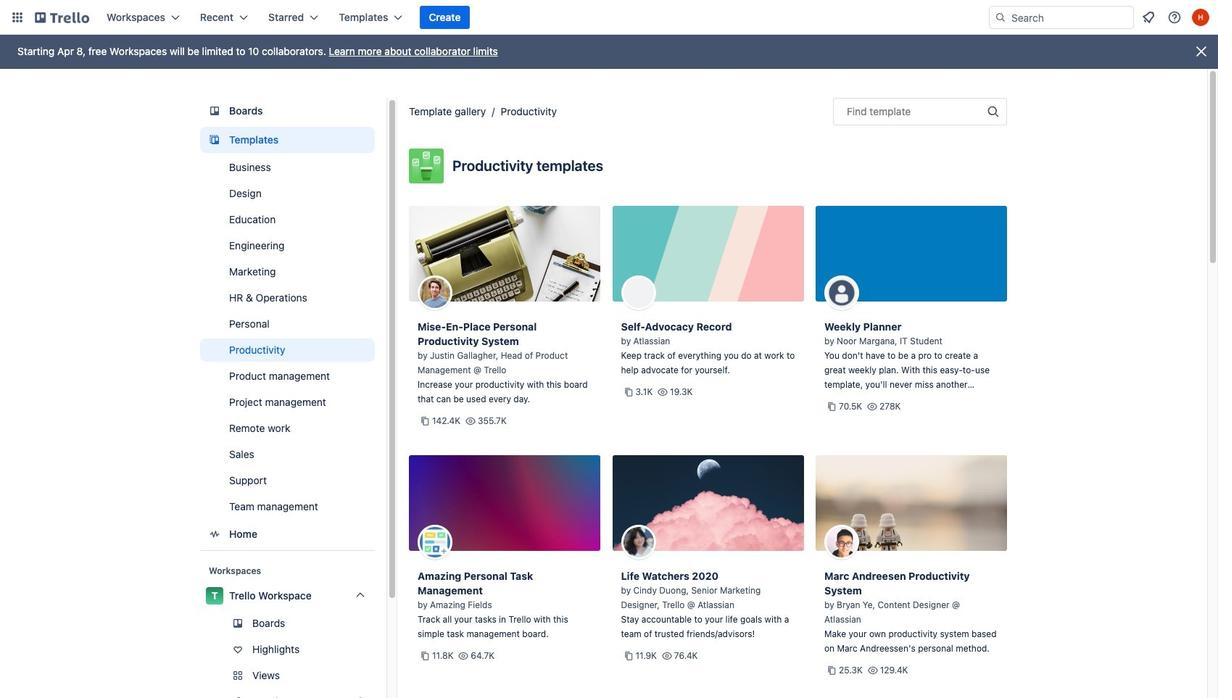 Task type: describe. For each thing, give the bounding box(es) containing it.
back to home image
[[35, 6, 89, 29]]

atlassian image
[[621, 276, 656, 310]]

search image
[[995, 12, 1006, 23]]

2 forward image from the top
[[372, 693, 389, 698]]

1 forward image from the top
[[372, 667, 389, 684]]

cindy duong, senior marketing designer, trello @ atlassian image
[[621, 525, 656, 560]]

add image
[[352, 693, 369, 698]]

primary element
[[0, 0, 1218, 35]]

howard (howard38800628) image
[[1192, 9, 1209, 26]]

amazing fields image
[[418, 525, 452, 560]]



Task type: vqa. For each thing, say whether or not it's contained in the screenshot.
topmost sm image
no



Task type: locate. For each thing, give the bounding box(es) containing it.
home image
[[206, 526, 223, 543]]

template board image
[[206, 131, 223, 149]]

open information menu image
[[1167, 10, 1182, 25]]

None field
[[833, 98, 1007, 125]]

productivity icon image
[[409, 149, 444, 183]]

0 vertical spatial forward image
[[372, 667, 389, 684]]

Search field
[[1006, 7, 1133, 28]]

board image
[[206, 102, 223, 120]]

forward image
[[372, 667, 389, 684], [372, 693, 389, 698]]

justin gallagher, head of product management @ trello image
[[418, 276, 452, 310]]

noor margana, it student image
[[824, 276, 859, 310]]

1 vertical spatial forward image
[[372, 693, 389, 698]]

bryan ye, content designer @ atlassian image
[[824, 525, 859, 560]]

0 notifications image
[[1140, 9, 1157, 26]]



